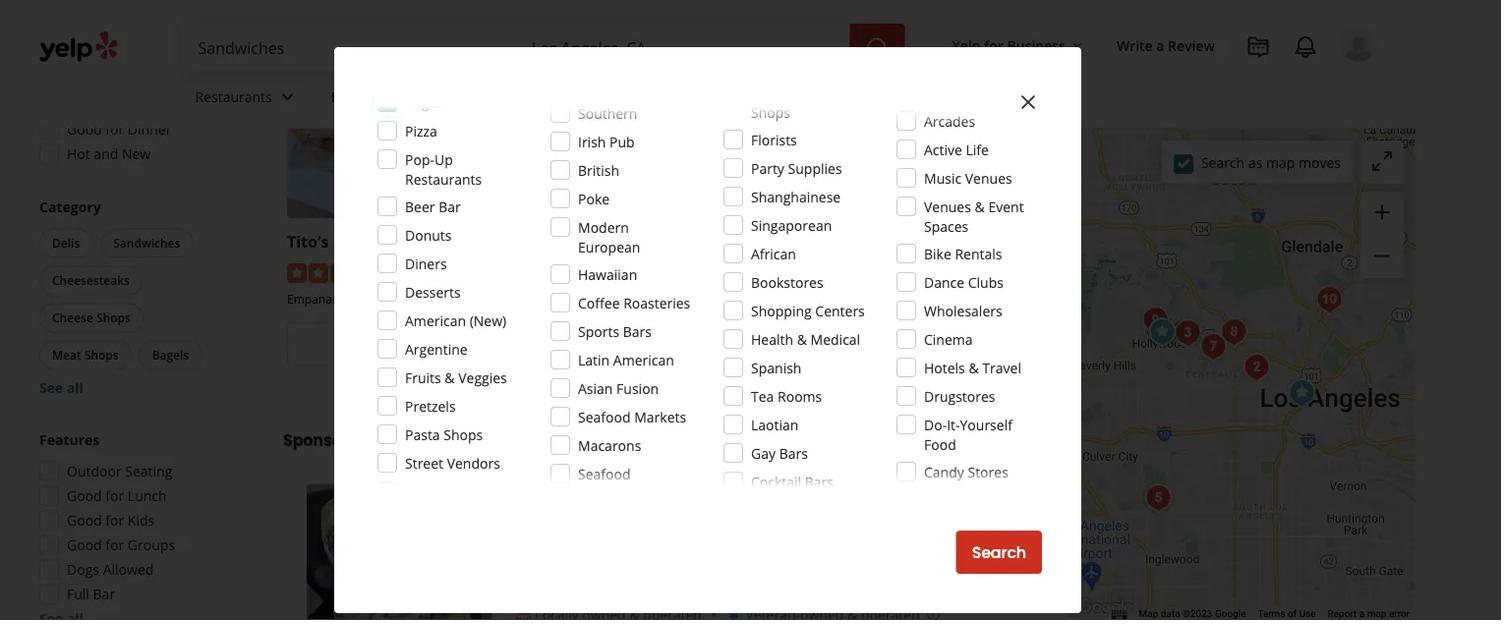 Task type: vqa. For each thing, say whether or not it's contained in the screenshot.
the ask
no



Task type: locate. For each thing, give the bounding box(es) containing it.
1 good from the top
[[67, 120, 102, 139]]

sandwiches up cheesesteaks
[[113, 235, 180, 251]]

0 vertical spatial bar
[[439, 197, 461, 216]]

1 horizontal spatial sandwiches,
[[821, 291, 889, 307]]

3.7 star rating image
[[788, 264, 894, 283]]

& right fruits
[[445, 368, 455, 387]]

seafood for seafood
[[578, 465, 631, 483]]

0 horizontal spatial map
[[1267, 153, 1296, 172]]

map right as
[[1267, 153, 1296, 172]]

a right write
[[1157, 36, 1165, 55]]

1 vertical spatial venues
[[924, 197, 972, 216]]

latin american
[[578, 351, 674, 369]]

0 horizontal spatial american
[[405, 311, 466, 330]]

map
[[1139, 608, 1159, 620]]

for up hot and new
[[106, 120, 124, 139]]

1 horizontal spatial a
[[1360, 608, 1365, 620]]

venues up spaces
[[924, 197, 972, 216]]

1 horizontal spatial search
[[1202, 153, 1245, 172]]

until left "7:00"
[[633, 367, 662, 386]]

seafood up macarons
[[578, 408, 631, 426]]

bar for full bar
[[93, 585, 115, 604]]

macarons
[[578, 436, 642, 455]]

group
[[33, 0, 244, 170], [1361, 192, 1404, 278], [35, 197, 244, 398], [33, 430, 244, 621]]

coffee
[[578, 294, 620, 312]]

bar inside group
[[93, 585, 115, 604]]

& for venues
[[975, 197, 985, 216]]

yelp
[[953, 36, 981, 55]]

directions
[[882, 334, 960, 356]]

good for good for dinner
[[67, 120, 102, 139]]

terms of use link
[[1258, 608, 1316, 620]]

venues down life
[[966, 169, 1013, 187]]

shops inside meat shops button
[[84, 347, 119, 363]]

1 vertical spatial ghost sando shop image
[[307, 484, 492, 621]]

0 vertical spatial american
[[405, 311, 466, 330]]

for down good for kids
[[106, 536, 124, 555]]

2 horizontal spatial reviews)
[[949, 262, 1002, 281]]

sandwiches up 'american (new)'
[[417, 291, 482, 307]]

0 horizontal spatial sandwiches,
[[538, 291, 605, 307]]

ghost sando shop image down street
[[307, 484, 492, 621]]

sando down macarons
[[578, 484, 639, 511]]

yelp for business
[[953, 36, 1066, 55]]

now for open
[[106, 22, 135, 40]]

1 vertical spatial now
[[412, 334, 445, 356]]

search button
[[957, 531, 1042, 574]]

bars right "cocktail"
[[805, 473, 834, 491]]

event
[[989, 197, 1024, 216]]

search down stores
[[972, 542, 1027, 564]]

delis down hawaiian
[[608, 291, 635, 307]]

ghost sando shop up hawaiian
[[538, 231, 679, 252]]

argentine,
[[358, 291, 414, 307]]

min
[[433, 367, 459, 386]]

food down (53
[[917, 291, 945, 307]]

sandwiches,
[[538, 291, 605, 307], [821, 291, 889, 307]]

2 until from the left
[[884, 367, 913, 386]]

good for dinner
[[67, 120, 171, 139]]

sandwiches, down 3.7 star rating image
[[821, 291, 889, 307]]

1 vertical spatial delis
[[608, 291, 635, 307]]

sports
[[578, 322, 620, 341]]

0 horizontal spatial reviews)
[[459, 262, 511, 281]]

search inside button
[[972, 542, 1027, 564]]

0 horizontal spatial restaurants
[[195, 87, 272, 106]]

restaurants
[[195, 87, 272, 106], [405, 170, 482, 188]]

shops
[[751, 103, 791, 121], [96, 310, 131, 326], [84, 347, 119, 363], [444, 425, 483, 444]]

firehouse subs
[[788, 231, 906, 252]]

1 24 chevron down v2 image from the left
[[276, 85, 300, 109]]

&
[[835, 83, 845, 102], [975, 197, 985, 216], [797, 330, 807, 349], [969, 358, 979, 377], [445, 368, 455, 387]]

a
[[1157, 36, 1165, 55], [1360, 608, 1365, 620]]

1 vertical spatial bars
[[780, 444, 808, 463]]

markets
[[635, 408, 687, 426]]

0 horizontal spatial pm
[[170, 22, 190, 40]]

1 vertical spatial sandwiches
[[417, 291, 482, 307]]

cheesesteaks button
[[39, 266, 143, 296]]

0 horizontal spatial sandwiches
[[113, 235, 180, 251]]

until left 8:30
[[884, 367, 913, 386]]

0 vertical spatial map
[[1267, 153, 1296, 172]]

2 good from the top
[[67, 487, 102, 505]]

ghost sando shop image
[[1143, 313, 1182, 352], [307, 484, 492, 621]]

all
[[67, 379, 83, 397]]

cheese shops button
[[39, 303, 143, 333]]

bars up cocktail bars
[[780, 444, 808, 463]]

3 reviews) from the left
[[949, 262, 1002, 281]]

0 horizontal spatial until
[[633, 367, 662, 386]]

good
[[67, 120, 102, 139], [67, 487, 102, 505], [67, 511, 102, 530], [67, 536, 102, 555]]

bars for sports bars
[[623, 322, 652, 341]]

for down good for lunch
[[106, 511, 124, 530]]

food for delis, sandwiches, fast food
[[917, 291, 945, 307]]

& down shopping centers
[[797, 330, 807, 349]]

& for hotels
[[969, 358, 979, 377]]

1 sandwiches, from the left
[[538, 291, 605, 307]]

0 vertical spatial sandwiches
[[113, 235, 180, 251]]

0 horizontal spatial a
[[1157, 36, 1165, 55]]

pizza
[[405, 121, 438, 140]]

1 vertical spatial map
[[1368, 608, 1387, 620]]

1 horizontal spatial 24 chevron down v2 image
[[430, 85, 453, 109]]

empanadas, argentine, sandwiches
[[287, 291, 482, 307]]

& inside venues & event spaces
[[975, 197, 985, 216]]

0 vertical spatial seafood
[[578, 408, 631, 426]]

shops up florists
[[751, 103, 791, 121]]

info icon image
[[926, 606, 942, 621], [926, 606, 942, 621]]

lunch
[[128, 487, 167, 505]]

& inside chocolatiers & shops
[[835, 83, 845, 102]]

shop down markets
[[644, 484, 692, 511]]

map left the error on the right bottom of the page
[[1368, 608, 1387, 620]]

bookstores
[[751, 273, 824, 292]]

yourself
[[960, 416, 1013, 434]]

1 horizontal spatial american
[[613, 351, 674, 369]]

until
[[633, 367, 662, 386], [884, 367, 913, 386]]

home services
[[331, 87, 426, 106]]

centers
[[816, 301, 865, 320]]

0 vertical spatial bars
[[623, 322, 652, 341]]

bars down coffee roasteries
[[623, 322, 652, 341]]

candy stores
[[924, 463, 1009, 481]]

0 vertical spatial food
[[917, 291, 945, 307]]

1 horizontal spatial now
[[412, 334, 445, 356]]

map
[[1267, 153, 1296, 172], [1368, 608, 1387, 620]]

up
[[435, 150, 453, 169]]

2 vertical spatial bars
[[805, 473, 834, 491]]

and
[[94, 145, 118, 163]]

0 horizontal spatial now
[[106, 22, 135, 40]]

life
[[966, 140, 989, 159]]

sandwiches, delis
[[538, 291, 635, 307]]

google
[[1215, 608, 1246, 620]]

now up the offers delivery
[[106, 22, 135, 40]]

terms
[[1258, 608, 1286, 620]]

group containing features
[[33, 430, 244, 621]]

24 chevron down v2 image
[[276, 85, 300, 109], [430, 85, 453, 109]]

pm
[[170, 22, 190, 40], [696, 367, 717, 386], [947, 367, 968, 386]]

1 horizontal spatial delis
[[608, 291, 635, 307]]

for for lunch
[[106, 487, 124, 505]]

sando
[[588, 231, 636, 252], [578, 484, 639, 511]]

map data ©2023 google
[[1139, 608, 1246, 620]]

roasteries
[[624, 294, 691, 312]]

1 vertical spatial bar
[[93, 585, 115, 604]]

(1.2k
[[424, 262, 455, 281]]

good for good for lunch
[[67, 487, 102, 505]]

1 horizontal spatial open
[[593, 367, 630, 386]]

1 vertical spatial sando
[[578, 484, 639, 511]]

1 horizontal spatial until
[[884, 367, 913, 386]]

1 horizontal spatial sandwiches
[[417, 291, 482, 307]]

all about the bread image
[[1165, 313, 1204, 352]]

zoom out image
[[1371, 244, 1395, 268]]

0 horizontal spatial 24 chevron down v2 image
[[276, 85, 300, 109]]

None search field
[[182, 24, 909, 71]]

florists
[[751, 130, 797, 149]]

tito's
[[287, 231, 329, 252]]

shops inside cheese shops button
[[96, 310, 131, 326]]

sandwiches, down 4.8 star rating image
[[538, 291, 605, 307]]

venues inside venues & event spaces
[[924, 197, 972, 216]]

pm up drugstores
[[947, 367, 968, 386]]

for up good for kids
[[106, 487, 124, 505]]

24 chevron down v2 image left home
[[276, 85, 300, 109]]

search image
[[866, 36, 890, 60]]

now up 47
[[412, 334, 445, 356]]

for for business
[[985, 36, 1004, 55]]

now inside group
[[106, 22, 135, 40]]

pm right "7:00"
[[696, 367, 717, 386]]

ghost sando shop image
[[1143, 313, 1182, 352]]

pop-
[[405, 150, 435, 169]]

shop
[[640, 231, 679, 252], [644, 484, 692, 511]]

wax paper - los angeles image
[[1310, 280, 1350, 320]]

1 vertical spatial search
[[972, 542, 1027, 564]]

delis down category
[[52, 235, 80, 251]]

2 24 chevron down v2 image from the left
[[430, 85, 453, 109]]

seafood down macarons
[[578, 465, 631, 483]]

1 vertical spatial seafood
[[578, 465, 631, 483]]

for for dinner
[[106, 120, 124, 139]]

1 seafood from the top
[[578, 408, 631, 426]]

pop-up restaurants
[[405, 150, 482, 188]]

1 vertical spatial a
[[1360, 608, 1365, 620]]

pm right 4:43
[[170, 22, 190, 40]]

party
[[751, 159, 785, 178]]

arcades
[[924, 112, 976, 130]]

a right report
[[1360, 608, 1365, 620]]

report a map error link
[[1328, 608, 1410, 620]]

report
[[1328, 608, 1357, 620]]

google image
[[1074, 595, 1138, 621]]

seafood for seafood markets
[[578, 408, 631, 426]]

0 vertical spatial ghost sando shop image
[[1143, 313, 1182, 352]]

24 chevron down v2 image inside restaurants link
[[276, 85, 300, 109]]

24 chevron down v2 image for restaurants
[[276, 85, 300, 109]]

good down "outdoor"
[[67, 487, 102, 505]]

ghost sando shop down macarons
[[516, 484, 692, 511]]

& for health
[[797, 330, 807, 349]]

for right yelp
[[985, 36, 1004, 55]]

closes
[[350, 367, 393, 386]]

0 horizontal spatial bar
[[93, 585, 115, 604]]

sponsored
[[283, 430, 368, 452]]

bar right beer
[[439, 197, 461, 216]]

pm for open now 4:43 pm
[[170, 22, 190, 40]]

1 horizontal spatial ghost sando shop image
[[1143, 313, 1182, 352]]

16 veteran owned v2 image
[[726, 607, 742, 621]]

1 reviews) from the left
[[459, 262, 511, 281]]

for for kids
[[106, 511, 124, 530]]

1 vertical spatial ghost sando shop
[[516, 484, 692, 511]]

a for write
[[1157, 36, 1165, 55]]

1 vertical spatial restaurants
[[405, 170, 482, 188]]

& left travel
[[969, 358, 979, 377]]

1 vertical spatial food
[[924, 435, 957, 454]]

shop up (288 on the left of the page
[[640, 231, 679, 252]]

food for do-it-yourself food
[[924, 435, 957, 454]]

& left event
[[975, 197, 985, 216]]

cheesesteaks
[[52, 272, 130, 289]]

ggiata - west hollywood image
[[1136, 301, 1176, 340]]

good for groups
[[67, 536, 175, 555]]

1 horizontal spatial restaurants
[[405, 170, 482, 188]]

good up dogs on the bottom left
[[67, 536, 102, 555]]

0 horizontal spatial delis
[[52, 235, 80, 251]]

fruits & veggies
[[405, 368, 507, 387]]

sando up hawaiian
[[588, 231, 636, 252]]

medical
[[811, 330, 861, 349]]

slideshow element
[[307, 484, 492, 621]]

0 vertical spatial search
[[1202, 153, 1245, 172]]

for inside button
[[985, 36, 1004, 55]]

0 horizontal spatial search
[[972, 542, 1027, 564]]

get directions link
[[788, 323, 1023, 366]]

mike's deli image
[[1139, 479, 1178, 518]]

oui melrose image
[[1169, 314, 1208, 353]]

shopping
[[751, 301, 812, 320]]

0 horizontal spatial ghost sando shop image
[[307, 484, 492, 621]]

good down good for lunch
[[67, 511, 102, 530]]

bike
[[924, 244, 952, 263]]

0 vertical spatial ghost
[[538, 231, 584, 252]]

projects image
[[1247, 35, 1271, 59]]

1 vertical spatial american
[[613, 351, 674, 369]]

bar down dogs allowed
[[93, 585, 115, 604]]

restaurants inside search dialog
[[405, 170, 482, 188]]

cocktail
[[751, 473, 802, 491]]

a for report
[[1360, 608, 1365, 620]]

shops right cheese
[[96, 310, 131, 326]]

donuts
[[405, 226, 452, 244]]

4 good from the top
[[67, 536, 102, 555]]

1 horizontal spatial bar
[[439, 197, 461, 216]]

search dialog
[[0, 0, 1502, 621]]

search for search as map moves
[[1202, 153, 1245, 172]]

firehouse
[[788, 231, 866, 252]]

reviews) for order now
[[459, 262, 511, 281]]

1 horizontal spatial map
[[1368, 608, 1387, 620]]

until 8:30 pm
[[884, 367, 968, 386]]

24 chevron down v2 image inside home services link
[[430, 85, 453, 109]]

1 horizontal spatial reviews)
[[706, 262, 759, 281]]

shops right meat
[[84, 347, 119, 363]]

1 horizontal spatial pm
[[696, 367, 717, 386]]

vegan
[[405, 93, 446, 112]]

food down do-
[[924, 435, 957, 454]]

use
[[1300, 608, 1316, 620]]

ggiata delicatessen image
[[1215, 313, 1254, 352]]

24 chevron down v2 image up the pizza
[[430, 85, 453, 109]]

3 good from the top
[[67, 511, 102, 530]]

& right chocolatiers
[[835, 83, 845, 102]]

0 vertical spatial a
[[1157, 36, 1165, 55]]

0 vertical spatial restaurants
[[195, 87, 272, 106]]

good up hot
[[67, 120, 102, 139]]

food inside "do-it-yourself food"
[[924, 435, 957, 454]]

0 horizontal spatial open
[[67, 22, 102, 40]]

see
[[39, 379, 63, 397]]

full bar
[[67, 585, 115, 604]]

hot and new
[[67, 145, 151, 163]]

0 vertical spatial open
[[67, 22, 102, 40]]

2 seafood from the top
[[578, 465, 631, 483]]

for for groups
[[106, 536, 124, 555]]

0 vertical spatial delis
[[52, 235, 80, 251]]

rooms
[[778, 387, 822, 406]]

shopping centers
[[751, 301, 865, 320]]

bar inside search dialog
[[439, 197, 461, 216]]

modern european
[[578, 218, 641, 256]]

0 vertical spatial now
[[106, 22, 135, 40]]

active life
[[924, 140, 989, 159]]

shops up vendors
[[444, 425, 483, 444]]

search left as
[[1202, 153, 1245, 172]]

ghost sando shop image left "larchmont village wine spirits & cheese" icon
[[1143, 313, 1182, 352]]

a inside write a review "link"
[[1157, 36, 1165, 55]]

1 vertical spatial open
[[593, 367, 630, 386]]



Task type: describe. For each thing, give the bounding box(es) containing it.
shops inside chocolatiers & shops
[[751, 103, 791, 121]]

1 until from the left
[[633, 367, 662, 386]]

open for open now 4:43 pm
[[67, 22, 102, 40]]

bagels
[[152, 347, 189, 363]]

review
[[1168, 36, 1216, 55]]

beer bar
[[405, 197, 461, 216]]

good for good for groups
[[67, 536, 102, 555]]

of
[[1288, 608, 1297, 620]]

bars for gay bars
[[780, 444, 808, 463]]

view website link
[[538, 323, 772, 366]]

party supplies
[[751, 159, 842, 178]]

see all
[[39, 379, 83, 397]]

keyboard shortcuts image
[[1112, 610, 1128, 620]]

0 vertical spatial ghost sando shop
[[538, 231, 679, 252]]

close image
[[1017, 91, 1041, 114]]

pasta shops
[[405, 425, 483, 444]]

1 vertical spatial shop
[[644, 484, 692, 511]]

2 reviews) from the left
[[706, 262, 759, 281]]

irish
[[578, 132, 606, 151]]

sandwiches inside "sandwiches" "button"
[[113, 235, 180, 251]]

bagels button
[[139, 341, 202, 370]]

bar for beer bar
[[439, 197, 461, 216]]

map for moves
[[1267, 153, 1296, 172]]

market
[[333, 231, 390, 252]]

do-it-yourself food
[[924, 416, 1013, 454]]

0 vertical spatial sando
[[588, 231, 636, 252]]

data
[[1161, 608, 1181, 620]]

laotian
[[751, 416, 799, 434]]

health & medical
[[751, 330, 861, 349]]

meat shops
[[52, 347, 119, 363]]

©2023
[[1183, 608, 1213, 620]]

street
[[405, 454, 444, 473]]

group containing open now
[[33, 0, 244, 170]]

3.7 (53 reviews)
[[902, 262, 1002, 281]]

4.3 star rating image
[[287, 264, 393, 283]]

firehouse subs image
[[1283, 374, 1322, 413]]

16 chevron down v2 image
[[1070, 38, 1086, 54]]

24 chevron down v2 image for home services
[[430, 85, 453, 109]]

moves
[[1299, 153, 1341, 172]]

singaporean
[[751, 216, 832, 235]]

empanadas,
[[287, 291, 355, 307]]

0 vertical spatial venues
[[966, 169, 1013, 187]]

latin
[[578, 351, 610, 369]]

african
[[751, 244, 797, 263]]

7:00
[[666, 367, 693, 386]]

asian fusion
[[578, 379, 659, 398]]

american (new)
[[405, 311, 507, 330]]

british
[[578, 161, 620, 179]]

category
[[39, 198, 101, 216]]

music venues
[[924, 169, 1013, 187]]

veggies
[[458, 368, 507, 387]]

outdoor
[[67, 462, 122, 481]]

shops for cheese shops
[[96, 310, 131, 326]]

gay
[[751, 444, 776, 463]]

home services link
[[315, 71, 469, 128]]

larchmont village wine spirits & cheese image
[[1194, 327, 1234, 367]]

pretzels
[[405, 397, 456, 416]]

error
[[1390, 608, 1410, 620]]

clubs
[[968, 273, 1004, 292]]

ghost sando shop link
[[538, 231, 679, 252]]

do-
[[924, 416, 947, 434]]

(new)
[[470, 311, 507, 330]]

good for lunch
[[67, 487, 167, 505]]

2 horizontal spatial pm
[[947, 367, 968, 386]]

& for chocolatiers
[[835, 83, 845, 102]]

8:30
[[916, 367, 943, 386]]

business categories element
[[179, 71, 1377, 128]]

0 vertical spatial shop
[[640, 231, 679, 252]]

spanish
[[751, 358, 802, 377]]

chocolatiers
[[751, 83, 831, 102]]

group containing category
[[35, 197, 244, 398]]

reviews) for get directions
[[949, 262, 1002, 281]]

bars for cocktail bars
[[805, 473, 834, 491]]

closes in 47 min
[[350, 367, 459, 386]]

mike's deli image
[[1139, 479, 1178, 518]]

pasta
[[405, 425, 440, 444]]

zoom in image
[[1371, 201, 1395, 224]]

yelp for business button
[[945, 28, 1094, 63]]

full
[[67, 585, 89, 604]]

user actions element
[[937, 25, 1404, 146]]

previous image
[[315, 565, 338, 589]]

open for open until 7:00 pm
[[593, 367, 630, 386]]

seating
[[125, 462, 172, 481]]

dance clubs
[[924, 273, 1004, 292]]

modern
[[578, 218, 629, 237]]

supplies
[[788, 159, 842, 178]]

street vendors
[[405, 454, 500, 473]]

map for error
[[1368, 608, 1387, 620]]

24 chevron down v2 image
[[575, 85, 598, 109]]

business
[[1008, 36, 1066, 55]]

map region
[[996, 0, 1499, 621]]

beer
[[405, 197, 435, 216]]

shanghainese
[[751, 187, 841, 206]]

expand map image
[[1371, 149, 1395, 173]]

delis inside button
[[52, 235, 80, 251]]

cheese
[[52, 310, 93, 326]]

rentals
[[955, 244, 1003, 263]]

4.8 star rating image
[[538, 264, 644, 283]]

dinner
[[128, 120, 171, 139]]

drugstores
[[924, 387, 996, 406]]

good for good for kids
[[67, 511, 102, 530]]

open until 7:00 pm
[[593, 367, 717, 386]]

16 locally owned v2 image
[[516, 607, 531, 621]]

restaurants link
[[179, 71, 315, 128]]

good for kids
[[67, 511, 155, 530]]

now for order
[[412, 334, 445, 356]]

allowed
[[103, 561, 154, 579]]

new
[[122, 145, 151, 163]]

brothers sandwich shop image
[[1238, 348, 1277, 387]]

notifications image
[[1294, 35, 1318, 59]]

order now link
[[287, 323, 522, 366]]

16 info v2 image
[[433, 433, 449, 448]]

shops for meat shops
[[84, 347, 119, 363]]

tea rooms
[[751, 387, 822, 406]]

search as map moves
[[1202, 153, 1341, 172]]

sandwiches button
[[101, 229, 193, 258]]

4.3 (1.2k reviews)
[[401, 262, 511, 281]]

2 sandwiches, from the left
[[821, 291, 889, 307]]

cheese shops
[[52, 310, 131, 326]]

diners
[[405, 254, 447, 273]]

delis, sandwiches, fast food
[[788, 291, 945, 307]]

order now
[[364, 334, 445, 356]]

hotels & travel
[[924, 358, 1022, 377]]

search for search
[[972, 542, 1027, 564]]

write a review link
[[1109, 28, 1223, 63]]

dogs allowed
[[67, 561, 154, 579]]

(288
[[675, 262, 703, 281]]

get
[[851, 334, 879, 356]]

fruits
[[405, 368, 441, 387]]

1 vertical spatial ghost
[[516, 484, 573, 511]]

& for fruits
[[445, 368, 455, 387]]

shops for pasta shops
[[444, 425, 483, 444]]

dogs
[[67, 561, 99, 579]]

in
[[397, 367, 410, 386]]

restaurants inside business categories element
[[195, 87, 272, 106]]

pm for open until 7:00 pm
[[696, 367, 717, 386]]



